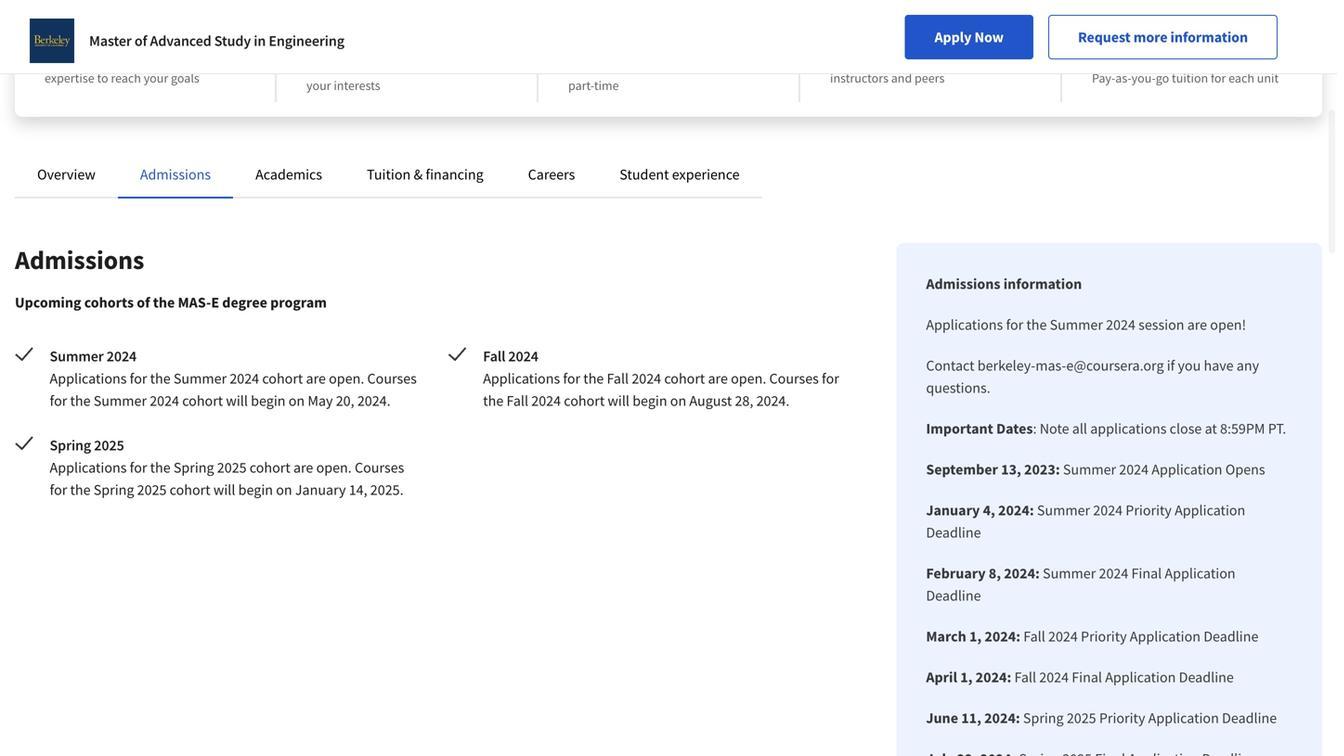 Task type: locate. For each thing, give the bounding box(es) containing it.
connections
[[905, 51, 972, 68]]

2023:
[[1024, 461, 1060, 479]]

advanced
[[150, 32, 211, 50]]

tuition up $42,000),
[[1235, 7, 1288, 30]]

your down technical on the left top of page
[[144, 70, 168, 86]]

tuition down per-
[[1172, 70, 1208, 86]]

2024: for march
[[985, 628, 1021, 646]]

march
[[926, 628, 967, 646]]

0 horizontal spatial final
[[1072, 669, 1102, 687]]

open. up 28,
[[731, 370, 766, 388]]

are inside fall 2024 applications for the fall 2024 cohort are open.  courses for the fall 2024 cohort will begin on august 28, 2024.
[[708, 370, 728, 388]]

applications
[[1090, 420, 1167, 438]]

pay-
[[1092, 70, 1116, 86]]

gain
[[45, 33, 69, 49]]

have
[[1204, 357, 1234, 375]]

courses for applications for the summer 2024 cohort are open.  courses for the summer 2024 cohort will begin on may 20, 2024.
[[367, 370, 417, 388]]

begin inside spring 2025 applications for the spring 2025 cohort are open.  courses for the spring 2025 cohort will begin on january 14, 2025.
[[238, 481, 273, 500]]

priority down september 13, 2023: summer 2024 application opens
[[1126, 501, 1172, 520]]

career
[[155, 7, 204, 30]]

2024: right march
[[985, 628, 1021, 646]]

1 horizontal spatial unit
[[1257, 70, 1279, 86]]

match
[[458, 59, 492, 75]]

study
[[214, 32, 251, 50]]

open. up 14, at left bottom
[[316, 459, 352, 477]]

open. inside spring 2025 applications for the spring 2025 cohort are open.  courses for the spring 2025 cohort will begin on january 14, 2025.
[[316, 459, 352, 477]]

tuition & financing link
[[367, 165, 484, 184]]

on inside fall 2024 applications for the fall 2024 cohort are open.  courses for the fall 2024 cohort will begin on august 28, 2024.
[[670, 392, 687, 410]]

time inside 100% online learning lecture videos, hands-on projects, and real-time connections with instructors and peers
[[878, 51, 903, 68]]

final inside summer 2024 final application deadline
[[1132, 565, 1162, 583]]

0 horizontal spatial time
[[594, 77, 619, 94]]

0 vertical spatial tuition
[[1235, 7, 1288, 30]]

on left the may
[[289, 392, 305, 410]]

2024:
[[998, 501, 1034, 520], [1004, 565, 1040, 583], [985, 628, 1021, 646], [976, 669, 1012, 687], [985, 710, 1020, 728]]

upcoming cohorts of the mas-e degree program
[[15, 293, 327, 312]]

peers
[[915, 70, 945, 86]]

1 vertical spatial 1,
[[960, 669, 973, 687]]

advance your career gain cutting-edge engineering knowledge, technical skills, and expertise to reach your goals
[[45, 7, 216, 86]]

you-
[[1132, 70, 1156, 86]]

information inside button
[[1171, 28, 1248, 46]]

edge
[[114, 33, 141, 49]]

request more information
[[1078, 28, 1248, 46]]

applications inside fall 2024 applications for the fall 2024 cohort are open.  courses for the fall 2024 cohort will begin on august 28, 2024.
[[483, 370, 560, 388]]

and down master of advanced study in engineering
[[195, 51, 216, 68]]

2 horizontal spatial time
[[878, 51, 903, 68]]

100% online learning lecture videos, hands-on projects, and real-time connections with instructors and peers
[[830, 7, 1016, 86]]

priority down "april 1, 2024: fall  2024 final application deadline"
[[1099, 710, 1145, 728]]

1 vertical spatial unit
[[1257, 70, 1279, 86]]

2024. inside summer 2024 applications for the summer 2024 cohort are open.  courses for the summer 2024 cohort will begin on may 20, 2024.
[[357, 392, 391, 410]]

courses inside fall 2024 applications for the fall 2024 cohort are open.  courses for the fall 2024 cohort will begin on august 28, 2024.
[[769, 370, 819, 388]]

0 vertical spatial 1,
[[970, 628, 982, 646]]

program
[[270, 293, 327, 312]]

1 horizontal spatial final
[[1132, 565, 1162, 583]]

1,
[[970, 628, 982, 646], [960, 669, 973, 687]]

0 horizontal spatial and
[[195, 51, 216, 68]]

0 vertical spatial january
[[295, 481, 346, 500]]

deadline for march 1, 2024: fall  2024  priority application deadline
[[1204, 628, 1259, 646]]

time left or
[[655, 59, 680, 75]]

tuition
[[1235, 7, 1288, 30], [1172, 70, 1208, 86]]

2 vertical spatial priority
[[1099, 710, 1145, 728]]

april
[[926, 669, 958, 687]]

unit left "x"
[[1155, 33, 1177, 49]]

are up the may
[[306, 370, 326, 388]]

will
[[226, 392, 248, 410], [608, 392, 630, 410], [213, 481, 235, 500]]

online
[[878, 7, 927, 30]]

spring
[[50, 436, 91, 455], [174, 459, 214, 477], [94, 481, 134, 500], [1023, 710, 1064, 728]]

14,
[[349, 481, 367, 500]]

0 vertical spatial final
[[1132, 565, 1162, 583]]

2025.
[[370, 481, 404, 500]]

2024: up 11,
[[976, 669, 1012, 687]]

1, for april
[[960, 669, 973, 687]]

will for fall
[[608, 392, 630, 410]]

$42,000 usd total tuition ($1,750 per unit  x  24 units = $42,000), plus applicable per-semester fees* pay-as-you-go tuition for each unit
[[1092, 7, 1291, 86]]

courses
[[367, 370, 417, 388], [769, 370, 819, 388], [355, 459, 404, 477]]

are down the may
[[293, 459, 313, 477]]

on inside 100% online learning lecture videos, hands-on projects, and real-time connections with instructors and peers
[[952, 33, 967, 49]]

2024. for 20,
[[357, 392, 391, 410]]

applications inside summer 2024 applications for the summer 2024 cohort are open.  courses for the summer 2024 cohort will begin on may 20, 2024.
[[50, 370, 127, 388]]

2024 inside summer 2024 final application deadline
[[1099, 565, 1129, 583]]

0 horizontal spatial information
[[1004, 275, 1082, 293]]

close
[[1170, 420, 1202, 438]]

on left august
[[670, 392, 687, 410]]

courses inside spring 2025 applications for the spring 2025 cohort are open.  courses for the spring 2025 cohort will begin on january 14, 2025.
[[355, 459, 404, 477]]

13,
[[1001, 461, 1021, 479]]

financing
[[426, 165, 484, 184]]

your down select on the top of page
[[306, 77, 331, 94]]

will inside spring 2025 applications for the spring 2025 cohort are open.  courses for the spring 2025 cohort will begin on january 14, 2025.
[[213, 481, 235, 500]]

time for learning
[[878, 51, 903, 68]]

master
[[89, 32, 132, 50]]

deadline for april 1, 2024: fall  2024 final application deadline
[[1179, 669, 1234, 687]]

application inside summer 2024 priority application deadline
[[1175, 501, 1246, 520]]

berkeley-
[[978, 357, 1036, 375]]

1 vertical spatial january
[[926, 501, 980, 520]]

open. for 14,
[[316, 459, 352, 477]]

final down summer 2024 priority application deadline
[[1132, 565, 1162, 583]]

2025
[[94, 436, 124, 455], [217, 459, 247, 477], [137, 481, 167, 500], [1067, 710, 1096, 728]]

1 horizontal spatial and
[[830, 51, 851, 68]]

0 horizontal spatial 2024.
[[357, 392, 391, 410]]

technical
[[110, 51, 160, 68]]

1 vertical spatial information
[[1004, 275, 1082, 293]]

part-
[[568, 77, 594, 94]]

unit down fees*
[[1257, 70, 1279, 86]]

academics
[[255, 165, 322, 184]]

4,
[[983, 501, 995, 520]]

to
[[97, 70, 108, 86]]

world-
[[306, 33, 358, 56]]

in 9 months full time or 1.5-4 years part-time
[[568, 59, 755, 94]]

1, right march
[[970, 628, 982, 646]]

1 vertical spatial priority
[[1081, 628, 1127, 646]]

20,
[[336, 392, 354, 410]]

are for summer 2024 applications for the summer 2024 cohort are open.  courses for the summer 2024 cohort will begin on may 20, 2024.
[[306, 370, 326, 388]]

4
[[717, 59, 723, 75]]

of up technical on the left top of page
[[135, 32, 147, 50]]

march 1, 2024: fall  2024  priority application deadline
[[926, 628, 1259, 646]]

2024. right 20, in the left bottom of the page
[[357, 392, 391, 410]]

academics link
[[255, 165, 322, 184]]

apply
[[935, 28, 972, 46]]

are inside spring 2025 applications for the spring 2025 cohort are open.  courses for the spring 2025 cohort will begin on january 14, 2025.
[[293, 459, 313, 477]]

priority inside summer 2024 priority application deadline
[[1126, 501, 1172, 520]]

deadline for june 11, 2024: spring 2025 priority application deadline
[[1222, 710, 1277, 728]]

open. inside summer 2024 applications for the summer 2024 cohort are open.  courses for the summer 2024 cohort will begin on may 20, 2024.
[[329, 370, 364, 388]]

on inside summer 2024 applications for the summer 2024 cohort are open.  courses for the summer 2024 cohort will begin on may 20, 2024.
[[289, 392, 305, 410]]

1, right april
[[960, 669, 973, 687]]

1 horizontal spatial tuition
[[1235, 7, 1288, 30]]

interests
[[334, 77, 380, 94]]

1 horizontal spatial information
[[1171, 28, 1248, 46]]

are for fall 2024 applications for the fall 2024 cohort are open.  courses for the fall 2024 cohort will begin on august 28, 2024.
[[708, 370, 728, 388]]

courses for applications for the fall 2024 cohort are open.  courses for the fall 2024 cohort will begin on august 28, 2024.
[[769, 370, 819, 388]]

important
[[926, 420, 994, 438]]

learn from top-tier, world-renowned faculty select the courses that best match your interests
[[306, 7, 496, 94]]

begin for spring
[[238, 481, 273, 500]]

applications for spring 2025 applications for the spring 2025 cohort are open.  courses for the spring 2025 cohort will begin on january 14, 2025.
[[50, 459, 127, 477]]

of right 'cohorts'
[[137, 293, 150, 312]]

final down march 1, 2024: fall  2024  priority application deadline
[[1072, 669, 1102, 687]]

and down lecture
[[830, 51, 851, 68]]

summer 2024 final application deadline
[[926, 565, 1236, 606]]

1 vertical spatial of
[[137, 293, 150, 312]]

and left 'peers'
[[891, 70, 912, 86]]

open. inside fall 2024 applications for the fall 2024 cohort are open.  courses for the fall 2024 cohort will begin on august 28, 2024.
[[731, 370, 766, 388]]

are inside summer 2024 applications for the summer 2024 cohort are open.  courses for the summer 2024 cohort will begin on may 20, 2024.
[[306, 370, 326, 388]]

begin inside summer 2024 applications for the summer 2024 cohort are open.  courses for the summer 2024 cohort will begin on may 20, 2024.
[[251, 392, 286, 410]]

on left 14, at left bottom
[[276, 481, 292, 500]]

june 11, 2024: spring 2025 priority application deadline
[[926, 710, 1277, 728]]

will for spring
[[213, 481, 235, 500]]

2024. inside fall 2024 applications for the fall 2024 cohort are open.  courses for the fall 2024 cohort will begin on august 28, 2024.
[[756, 392, 790, 410]]

information up applications for the summer 2024 session are open!
[[1004, 275, 1082, 293]]

apply now button
[[905, 15, 1034, 59]]

units
[[1203, 33, 1230, 49]]

advance
[[45, 7, 111, 30]]

courses inside summer 2024 applications for the summer 2024 cohort are open.  courses for the summer 2024 cohort will begin on may 20, 2024.
[[367, 370, 417, 388]]

0 vertical spatial information
[[1171, 28, 1248, 46]]

begin
[[251, 392, 286, 410], [633, 392, 667, 410], [238, 481, 273, 500]]

time down months
[[594, 77, 619, 94]]

1 2024. from the left
[[357, 392, 391, 410]]

$42,000),
[[1242, 33, 1291, 49]]

january left 4,
[[926, 501, 980, 520]]

cohort
[[262, 370, 303, 388], [664, 370, 705, 388], [182, 392, 223, 410], [564, 392, 605, 410], [250, 459, 290, 477], [170, 481, 210, 500]]

2024: right 4,
[[998, 501, 1034, 520]]

skills,
[[162, 51, 193, 68]]

2024: right 11,
[[985, 710, 1020, 728]]

open.
[[329, 370, 364, 388], [731, 370, 766, 388], [316, 459, 352, 477]]

0 horizontal spatial tuition
[[1172, 70, 1208, 86]]

careers
[[528, 165, 575, 184]]

applicable
[[1118, 51, 1175, 68]]

1 horizontal spatial 2024.
[[756, 392, 790, 410]]

information up semester
[[1171, 28, 1248, 46]]

of
[[135, 32, 147, 50], [137, 293, 150, 312]]

will inside fall 2024 applications for the fall 2024 cohort are open.  courses for the fall 2024 cohort will begin on august 28, 2024.
[[608, 392, 630, 410]]

applications inside spring 2025 applications for the spring 2025 cohort are open.  courses for the spring 2025 cohort will begin on january 14, 2025.
[[50, 459, 127, 477]]

applications for fall 2024 applications for the fall 2024 cohort are open.  courses for the fall 2024 cohort will begin on august 28, 2024.
[[483, 370, 560, 388]]

time down videos, on the top of the page
[[878, 51, 903, 68]]

on for summer 2024 applications for the summer 2024 cohort are open.  courses for the summer 2024 cohort will begin on may 20, 2024.
[[289, 392, 305, 410]]

1 vertical spatial final
[[1072, 669, 1102, 687]]

0 vertical spatial priority
[[1126, 501, 1172, 520]]

2024. right 28,
[[756, 392, 790, 410]]

applications for summer 2024 applications for the summer 2024 cohort are open.  courses for the summer 2024 cohort will begin on may 20, 2024.
[[50, 370, 127, 388]]

begin inside fall 2024 applications for the fall 2024 cohort are open.  courses for the fall 2024 cohort will begin on august 28, 2024.
[[633, 392, 667, 410]]

for inside $42,000 usd total tuition ($1,750 per unit  x  24 units = $42,000), plus applicable per-semester fees* pay-as-you-go tuition for each unit
[[1211, 70, 1226, 86]]

upcoming
[[15, 293, 81, 312]]

admissions
[[140, 165, 211, 184], [15, 244, 144, 276], [926, 275, 1001, 293]]

x
[[1179, 33, 1185, 49]]

2024: right the 8,
[[1004, 565, 1040, 583]]

usd
[[1157, 7, 1191, 30]]

in
[[568, 59, 579, 75]]

2 2024. from the left
[[756, 392, 790, 410]]

($1,750
[[1092, 33, 1132, 49]]

you
[[1178, 357, 1201, 375]]

applications
[[926, 316, 1003, 334], [50, 370, 127, 388], [483, 370, 560, 388], [50, 459, 127, 477]]

summer 2024 applications for the summer 2024 cohort are open.  courses for the summer 2024 cohort will begin on may 20, 2024.
[[50, 347, 417, 410]]

on inside spring 2025 applications for the spring 2025 cohort are open.  courses for the spring 2025 cohort will begin on january 14, 2025.
[[276, 481, 292, 500]]

0 vertical spatial unit
[[1155, 33, 1177, 49]]

are up august
[[708, 370, 728, 388]]

open. up 20, in the left bottom of the page
[[329, 370, 364, 388]]

on down learning on the right of page
[[952, 33, 967, 49]]

will inside summer 2024 applications for the summer 2024 cohort are open.  courses for the summer 2024 cohort will begin on may 20, 2024.
[[226, 392, 248, 410]]

0 horizontal spatial january
[[295, 481, 346, 500]]

28,
[[735, 392, 754, 410]]

0 horizontal spatial unit
[[1155, 33, 1177, 49]]

projects,
[[969, 33, 1016, 49]]

january left 14, at left bottom
[[295, 481, 346, 500]]

fees*
[[1251, 51, 1278, 68]]

priority up "april 1, 2024: fall  2024 final application deadline"
[[1081, 628, 1127, 646]]

will for summer
[[226, 392, 248, 410]]

applications for the summer 2024 session are open!
[[926, 316, 1246, 334]]

january
[[295, 481, 346, 500], [926, 501, 980, 520]]



Task type: describe. For each thing, give the bounding box(es) containing it.
engineering
[[144, 33, 208, 49]]

2024 inside summer 2024 priority application deadline
[[1093, 501, 1123, 520]]

100%
[[830, 7, 874, 30]]

8,
[[989, 565, 1001, 583]]

or
[[683, 59, 694, 75]]

application inside summer 2024 final application deadline
[[1165, 565, 1236, 583]]

student experience
[[620, 165, 740, 184]]

now
[[975, 28, 1004, 46]]

open. for 28,
[[731, 370, 766, 388]]

:
[[1033, 420, 1037, 438]]

are left open!
[[1188, 316, 1207, 334]]

9
[[581, 59, 588, 75]]

knowledge,
[[45, 51, 107, 68]]

begin for summer
[[251, 392, 286, 410]]

spring 2025 applications for the spring 2025 cohort are open.  courses for the spring 2025 cohort will begin on january 14, 2025.
[[50, 436, 404, 500]]

tier,
[[429, 7, 460, 30]]

each
[[1229, 70, 1255, 86]]

june
[[926, 710, 958, 728]]

0 vertical spatial of
[[135, 32, 147, 50]]

2024. for 28,
[[756, 392, 790, 410]]

=
[[1233, 33, 1239, 49]]

more
[[1134, 28, 1168, 46]]

summer inside summer 2024 final application deadline
[[1043, 565, 1096, 583]]

2024: for june
[[985, 710, 1020, 728]]

april 1, 2024: fall  2024 final application deadline
[[926, 669, 1234, 687]]

student experience link
[[620, 165, 740, 184]]

real-
[[854, 51, 878, 68]]

september
[[926, 461, 998, 479]]

e@coursera.org
[[1067, 357, 1164, 375]]

faculty
[[442, 33, 496, 56]]

2024: for april
[[976, 669, 1012, 687]]

e
[[211, 293, 219, 312]]

may
[[308, 392, 333, 410]]

january inside spring 2025 applications for the spring 2025 cohort are open.  courses for the spring 2025 cohort will begin on january 14, 2025.
[[295, 481, 346, 500]]

per-
[[1177, 51, 1199, 68]]

full
[[635, 59, 653, 75]]

24
[[1188, 33, 1201, 49]]

2 horizontal spatial and
[[891, 70, 912, 86]]

renowned
[[358, 33, 438, 56]]

pt.
[[1268, 420, 1287, 438]]

11,
[[961, 710, 982, 728]]

all
[[1072, 420, 1088, 438]]

courses for applications for the spring 2025 cohort are open.  courses for the spring 2025 cohort will begin on january 14, 2025.
[[355, 459, 404, 477]]

8:59pm
[[1220, 420, 1265, 438]]

student
[[620, 165, 669, 184]]

2024: for february
[[1004, 565, 1040, 583]]

1, for march
[[970, 628, 982, 646]]

1 horizontal spatial time
[[655, 59, 680, 75]]

summer inside summer 2024 priority application deadline
[[1037, 501, 1090, 520]]

overview link
[[37, 165, 96, 184]]

cohorts
[[84, 293, 134, 312]]

1 vertical spatial tuition
[[1172, 70, 1208, 86]]

total
[[1194, 7, 1231, 30]]

reach
[[111, 70, 141, 86]]

1 horizontal spatial january
[[926, 501, 980, 520]]

mas-
[[1036, 357, 1067, 375]]

and inside advance your career gain cutting-edge engineering knowledge, technical skills, and expertise to reach your goals
[[195, 51, 216, 68]]

with
[[974, 51, 998, 68]]

summer 2024 priority application deadline
[[926, 501, 1246, 542]]

admissions information
[[926, 275, 1082, 293]]

august
[[689, 392, 732, 410]]

important dates : note all applications close at 8:59pm pt.
[[926, 420, 1287, 438]]

deadline inside summer 2024 final application deadline
[[926, 587, 981, 606]]

fall 2024 applications for the fall 2024 cohort are open.  courses for the fall 2024 cohort will begin on august 28, 2024.
[[483, 347, 839, 410]]

videos,
[[874, 33, 912, 49]]

opens
[[1226, 461, 1265, 479]]

time for months
[[594, 77, 619, 94]]

mas-
[[178, 293, 211, 312]]

hands-
[[915, 33, 952, 49]]

session
[[1139, 316, 1185, 334]]

the inside the learn from top-tier, world-renowned faculty select the courses that best match your interests
[[342, 59, 360, 75]]

begin for fall
[[633, 392, 667, 410]]

at
[[1205, 420, 1217, 438]]

that
[[407, 59, 429, 75]]

your up edge
[[115, 7, 151, 30]]

on for fall 2024 applications for the fall 2024 cohort are open.  courses for the fall 2024 cohort will begin on august 28, 2024.
[[670, 392, 687, 410]]

open!
[[1210, 316, 1246, 334]]

priority for 2024
[[1081, 628, 1127, 646]]

priority for 2025
[[1099, 710, 1145, 728]]

admissions link
[[140, 165, 211, 184]]

lecture
[[830, 33, 871, 49]]

from
[[355, 7, 393, 30]]

february
[[926, 565, 986, 583]]

$42,000
[[1092, 7, 1154, 30]]

january 4, 2024:
[[926, 501, 1034, 520]]

uc berkeley college of engineering logo image
[[30, 19, 74, 63]]

top-
[[397, 7, 429, 30]]

as-
[[1116, 70, 1132, 86]]

select
[[306, 59, 340, 75]]

request
[[1078, 28, 1131, 46]]

deadline inside summer 2024 priority application deadline
[[926, 524, 981, 542]]

request more information button
[[1048, 15, 1278, 59]]

2024: for january
[[998, 501, 1034, 520]]

per
[[1134, 33, 1152, 49]]

if
[[1167, 357, 1175, 375]]

open. for 20,
[[329, 370, 364, 388]]

on for spring 2025 applications for the spring 2025 cohort are open.  courses for the spring 2025 cohort will begin on january 14, 2025.
[[276, 481, 292, 500]]

your inside the learn from top-tier, world-renowned faculty select the courses that best match your interests
[[306, 77, 331, 94]]

goals
[[171, 70, 199, 86]]

are for spring 2025 applications for the spring 2025 cohort are open.  courses for the spring 2025 cohort will begin on january 14, 2025.
[[293, 459, 313, 477]]



Task type: vqa. For each thing, say whether or not it's contained in the screenshot.


